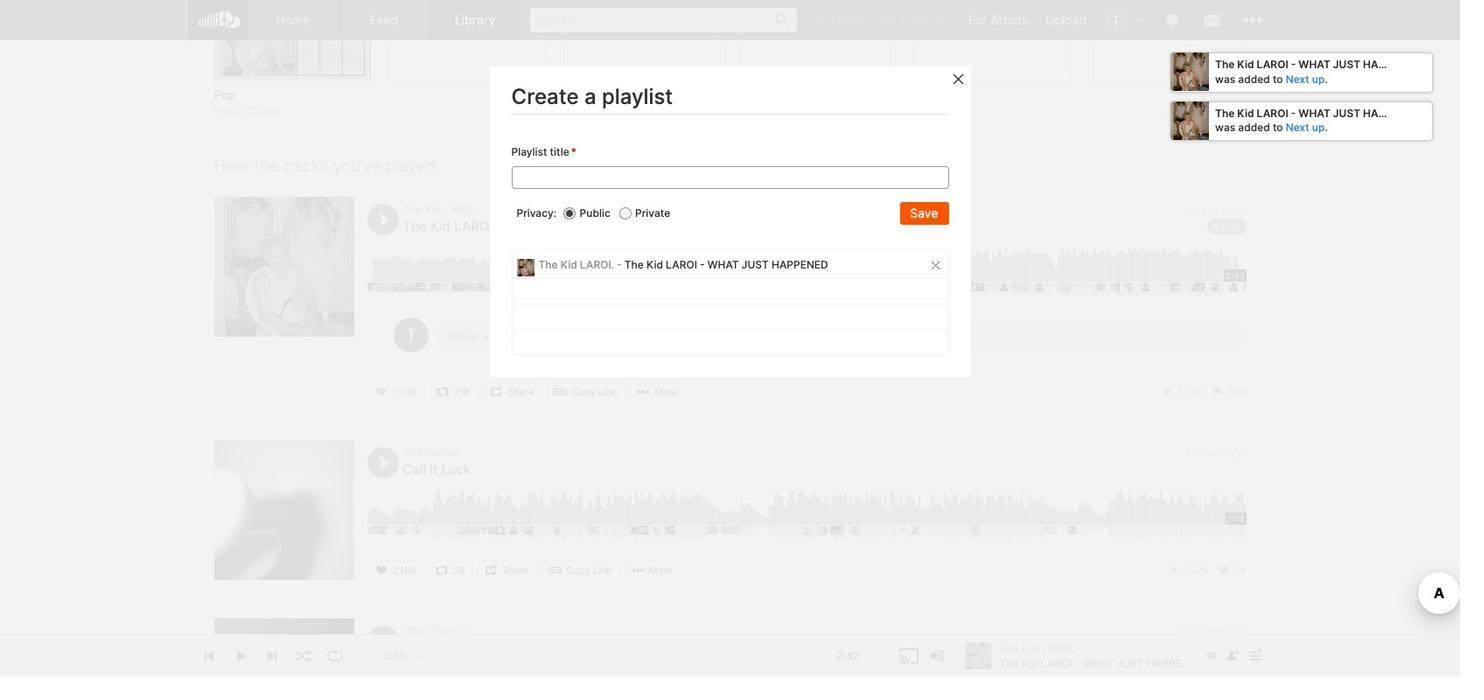 Task type: describe. For each thing, give the bounding box(es) containing it.
days
[[1202, 203, 1225, 216]]

played:
[[386, 156, 439, 175]]

236k
[[1178, 386, 1203, 399]]

54 link
[[1217, 565, 1247, 577]]

the
[[254, 156, 278, 175]]

private
[[635, 207, 671, 220]]

laroi. for kid
[[444, 203, 478, 216]]

28 button
[[429, 561, 474, 581]]

share for 28
[[503, 565, 529, 577]]

create
[[512, 84, 579, 109]]

share for 218
[[508, 386, 534, 399]]

save
[[910, 206, 939, 221]]

olivia rodrigo vampire
[[403, 625, 472, 657]]

Playlist title text field
[[512, 167, 949, 189]]

28
[[453, 565, 465, 577]]

1 month ago
[[1186, 447, 1247, 460]]

playlist
[[602, 84, 673, 109]]

hear
[[214, 156, 250, 175]]

go+
[[837, 12, 861, 27]]

2 added from the top
[[1239, 121, 1271, 134]]

upload link
[[1037, 0, 1096, 39]]

share button for 28
[[478, 561, 538, 581]]

dxrknova call it luck
[[403, 447, 471, 478]]

ago for the kid laroi - what just happened
[[1228, 203, 1247, 216]]

just inside the kid laroi. the kid laroi - what just happened
[[549, 218, 582, 235]]

2 to from the top
[[1273, 121, 1283, 134]]

month
[[1193, 447, 1225, 460]]

copy link for 28
[[567, 565, 612, 577]]

laroi inside the kid laroi. the kid laroi - what just happened
[[454, 218, 493, 235]]

privacy:
[[517, 207, 557, 220]]

olivia rodrigo link
[[403, 625, 472, 638]]

7,298 button
[[367, 383, 425, 402]]

title
[[550, 146, 569, 159]]

next up for first next up link from the bottom of the page
[[1286, 121, 1325, 134]]

pop for the kid laroi - what just happened
[[1221, 220, 1241, 233]]

2 next up link from the top
[[1286, 121, 1325, 134]]

artists
[[991, 12, 1029, 27]]

2 was from the top
[[1216, 121, 1236, 134]]

2 . from the top
[[1325, 121, 1328, 134]]

it
[[430, 462, 438, 478]]

try next pro link
[[870, 0, 960, 39]]

pop inside pop music charts
[[214, 88, 236, 103]]

try for try go+
[[815, 12, 834, 27]]

more for 28
[[649, 565, 673, 577]]

7,298
[[392, 386, 416, 399]]

1 horizontal spatial the kid laroi - what just happened element
[[517, 259, 534, 276]]

music
[[214, 104, 243, 117]]

months
[[1188, 625, 1225, 638]]

try go+
[[815, 12, 861, 27]]

2
[[1179, 625, 1185, 638]]

the kid laroi - what just happened link
[[403, 218, 656, 235]]

0 horizontal spatial the kid laroi - what just happened element
[[214, 197, 354, 337]]

218 button
[[430, 383, 479, 402]]

home
[[276, 12, 310, 27]]

2 the kid laroi - what just happened was added to next up . from the top
[[1216, 106, 1421, 134]]

you've
[[333, 156, 381, 175]]

pop for vampire
[[1221, 642, 1241, 655]]

track stats element for 28
[[1168, 561, 1247, 581]]

feed link
[[339, 0, 430, 40]]

public
[[580, 207, 611, 220]]

306
[[1228, 386, 1247, 399]]

link for 218
[[598, 386, 617, 399]]

the kid laroi. the kid laroi - what just happened
[[403, 203, 656, 235]]

rodrigo
[[433, 625, 472, 638]]

- inside the kid laroi. the kid laroi - what just happened
[[497, 218, 503, 235]]

for artists link
[[960, 0, 1037, 39]]

music charts link
[[214, 104, 279, 119]]

21 days ago pop
[[1187, 203, 1247, 233]]

vampire link
[[403, 640, 452, 657]]

the kid laroi. link
[[403, 203, 478, 216]]

hear the tracks you've played:
[[214, 156, 439, 175]]

feed
[[370, 12, 398, 27]]

link for 28
[[593, 565, 612, 577]]

1 the kid laroi - what just happened was added to next up . from the top
[[1216, 58, 1421, 86]]

track stats element for 218
[[1162, 383, 1247, 402]]

create a playlist
[[512, 84, 673, 109]]

charts
[[246, 104, 279, 117]]



Task type: locate. For each thing, give the bounding box(es) containing it.
1 horizontal spatial try
[[879, 12, 898, 27]]

ago right months
[[1228, 625, 1247, 638]]

1 . from the top
[[1325, 72, 1328, 86]]

1 next up link from the top
[[1286, 72, 1325, 86]]

luck
[[441, 462, 471, 478]]

copy link button for 218
[[547, 383, 626, 402]]

2 vertical spatial pop link
[[1208, 641, 1247, 657]]

1 horizontal spatial laroi.
[[580, 259, 614, 272]]

copy for 218
[[572, 386, 596, 399]]

dxrknova link
[[403, 447, 460, 460]]

2 ago from the top
[[1228, 447, 1247, 460]]

tara schultz's avatar element
[[1105, 9, 1128, 32], [393, 318, 428, 353]]

track stats element
[[1162, 383, 1247, 402], [1168, 561, 1247, 581]]

0 vertical spatial ago
[[1228, 203, 1247, 216]]

close
[[973, 72, 1001, 85]]

library
[[455, 12, 495, 27]]

1 vertical spatial share
[[503, 565, 529, 577]]

Write a comment text field
[[435, 318, 1247, 353]]

the
[[1216, 58, 1235, 71], [1216, 106, 1235, 120], [403, 203, 422, 216], [403, 218, 427, 235], [539, 259, 558, 272], [625, 259, 644, 272]]

share right 28
[[503, 565, 529, 577]]

playlist
[[512, 146, 547, 159]]

pop element
[[214, 0, 371, 82]]

pop down months
[[1221, 642, 1241, 655]]

more button for 218
[[630, 383, 687, 402]]

ago inside 2 months ago pop
[[1228, 625, 1247, 638]]

call it luck link
[[403, 462, 471, 478]]

1 to from the top
[[1273, 72, 1283, 86]]

what inside the kid laroi. the kid laroi - what just happened
[[507, 218, 545, 235]]

share button right 28
[[478, 561, 538, 581]]

1 vertical spatial next up link
[[1286, 121, 1325, 134]]

2 vertical spatial ago
[[1228, 625, 1247, 638]]

pop up "music" at the top left
[[214, 88, 236, 103]]

laroi
[[1257, 58, 1289, 71], [1257, 106, 1289, 120], [454, 218, 493, 235], [666, 259, 697, 272]]

pop link
[[214, 87, 371, 104], [1208, 219, 1247, 235], [1208, 641, 1247, 657]]

1 try from the left
[[815, 12, 834, 27]]

ago right days
[[1228, 203, 1247, 216]]

track stats element up months
[[1168, 561, 1247, 581]]

0 vertical spatial share
[[508, 386, 534, 399]]

0 vertical spatial share button
[[483, 383, 543, 402]]

0 vertical spatial more
[[654, 386, 678, 399]]

1 vertical spatial pop
[[1221, 220, 1241, 233]]

call it luck element
[[214, 441, 354, 581]]

1 vertical spatial link
[[593, 565, 612, 577]]

happened
[[1364, 58, 1421, 71], [1364, 106, 1421, 120], [586, 218, 656, 235], [772, 259, 829, 272]]

1 next up from the top
[[1286, 72, 1325, 86]]

kid
[[1238, 58, 1255, 71], [1238, 106, 1255, 120], [425, 203, 441, 216], [431, 218, 451, 235], [561, 259, 577, 272], [647, 259, 663, 272]]

1 vertical spatial was
[[1216, 121, 1236, 134]]

1 vertical spatial copy
[[567, 565, 590, 577]]

2 months ago pop
[[1179, 625, 1247, 655]]

0 vertical spatial copy
[[572, 386, 596, 399]]

tara schultz's avatar element up 7,298
[[393, 318, 428, 353]]

1
[[1186, 447, 1190, 460]]

2 vertical spatial pop
[[1221, 642, 1241, 655]]

laroi. for the
[[580, 259, 614, 272]]

track stats element containing 236k
[[1162, 383, 1247, 402]]

0 vertical spatial more button
[[630, 383, 687, 402]]

more for 218
[[654, 386, 678, 399]]

pop inside the 21 days ago pop
[[1221, 220, 1241, 233]]

ago right month
[[1228, 447, 1247, 460]]

vampire
[[403, 640, 452, 657]]

pop down days
[[1221, 220, 1241, 233]]

try go+ link
[[806, 0, 870, 39]]

0 horizontal spatial tara schultz's avatar element
[[393, 318, 428, 353]]

1 vertical spatial next up
[[1286, 121, 1325, 134]]

added
[[1239, 72, 1271, 86], [1239, 121, 1271, 134]]

share
[[508, 386, 534, 399], [503, 565, 529, 577]]

try left next
[[879, 12, 898, 27]]

pop link for the kid laroi - what just happened
[[1208, 219, 1247, 235]]

0 vertical spatial next up link
[[1286, 72, 1325, 86]]

1 vertical spatial to
[[1273, 121, 1283, 134]]

try left go+
[[815, 12, 834, 27]]

1 vertical spatial the kid laroi - what just happened was added to next up .
[[1216, 106, 1421, 134]]

laroi.
[[444, 203, 478, 216], [580, 259, 614, 272]]

1 vertical spatial added
[[1239, 121, 1271, 134]]

1 added from the top
[[1239, 72, 1271, 86]]

tracks
[[283, 156, 329, 175]]

1 vertical spatial more
[[649, 565, 673, 577]]

3 ago from the top
[[1228, 625, 1247, 638]]

track stats element up month
[[1162, 383, 1247, 402]]

share button
[[483, 383, 543, 402], [478, 561, 538, 581]]

try for try next pro
[[879, 12, 898, 27]]

share right "218" at the left of the page
[[508, 386, 534, 399]]

0 horizontal spatial try
[[815, 12, 834, 27]]

1 vertical spatial copy link
[[567, 565, 612, 577]]

0 vertical spatial copy link button
[[547, 383, 626, 402]]

0 vertical spatial pop link
[[214, 87, 371, 104]]

pop inside 2 months ago pop
[[1221, 642, 1241, 655]]

ago inside the 21 days ago pop
[[1228, 203, 1247, 216]]

0 horizontal spatial laroi.
[[444, 203, 478, 216]]

0 vertical spatial next up
[[1286, 72, 1325, 86]]

copy link button
[[547, 383, 626, 402], [542, 561, 620, 581]]

save button
[[901, 203, 949, 225]]

21
[[1187, 203, 1199, 216]]

1 vertical spatial ago
[[1228, 447, 1247, 460]]

the kid laroi.         - the kid laroi - what just happened
[[539, 259, 829, 272]]

more button for 28
[[625, 561, 681, 581]]

pro
[[932, 12, 951, 27]]

1 vertical spatial laroi.
[[580, 259, 614, 272]]

try
[[815, 12, 834, 27], [879, 12, 898, 27]]

for
[[969, 12, 987, 27]]

1 horizontal spatial tara schultz's avatar element
[[1105, 9, 1128, 32]]

close button
[[950, 70, 1001, 88]]

ago for vampire
[[1228, 625, 1247, 638]]

1 was from the top
[[1216, 72, 1236, 86]]

1 vertical spatial more button
[[625, 561, 681, 581]]

next up link
[[1286, 72, 1325, 86], [1286, 121, 1325, 134]]

1 vertical spatial copy link button
[[542, 561, 620, 581]]

2 next up from the top
[[1286, 121, 1325, 134]]

257k
[[1185, 565, 1210, 577]]

1 vertical spatial .
[[1325, 121, 1328, 134]]

copy link button for 28
[[542, 561, 620, 581]]

-
[[1292, 58, 1296, 71], [1292, 106, 1296, 120], [497, 218, 503, 235], [617, 259, 622, 272], [700, 259, 705, 272]]

next up
[[1286, 72, 1325, 86], [1286, 121, 1325, 134]]

a
[[585, 84, 596, 109]]

None search field
[[521, 0, 806, 39]]

0 vertical spatial .
[[1325, 72, 1328, 86]]

ago
[[1228, 203, 1247, 216], [1228, 447, 1247, 460], [1228, 625, 1247, 638]]

1 ago from the top
[[1228, 203, 1247, 216]]

share button for 218
[[483, 383, 543, 402]]

home link
[[248, 0, 339, 40]]

pop link down months
[[1208, 641, 1247, 657]]

2,189
[[392, 565, 416, 577]]

laroi. down public
[[580, 259, 614, 272]]

0 vertical spatial added
[[1239, 72, 1271, 86]]

0 vertical spatial the kid laroi - what just happened was added to next up .
[[1216, 58, 1421, 86]]

next
[[901, 12, 928, 27]]

more button
[[630, 383, 687, 402], [625, 561, 681, 581]]

next up for second next up link from the bottom
[[1286, 72, 1325, 86]]

track stats element containing 257k
[[1168, 561, 1247, 581]]

upload
[[1046, 12, 1087, 27]]

Search search field
[[530, 8, 797, 32]]

dxrknova
[[403, 447, 460, 460]]

more
[[654, 386, 678, 399], [649, 565, 673, 577]]

copy for 28
[[567, 565, 590, 577]]

2 try from the left
[[879, 12, 898, 27]]

the kid laroi - what just happened was added to next up .
[[1216, 58, 1421, 86], [1216, 106, 1421, 134]]

0 vertical spatial link
[[598, 386, 617, 399]]

0 vertical spatial was
[[1216, 72, 1236, 86]]

what
[[1299, 58, 1331, 71], [1299, 106, 1331, 120], [507, 218, 545, 235], [708, 259, 739, 272]]

1 vertical spatial tara schultz's avatar element
[[393, 318, 428, 353]]

2,189 button
[[367, 561, 424, 581]]

was
[[1216, 72, 1236, 86], [1216, 121, 1236, 134]]

1 vertical spatial pop link
[[1208, 219, 1247, 235]]

olivia
[[403, 625, 430, 638]]

306 link
[[1211, 386, 1247, 399]]

1 vertical spatial share button
[[478, 561, 538, 581]]

try next pro
[[879, 12, 951, 27]]

tara schultz's avatar element right the upload link in the top of the page
[[1105, 9, 1128, 32]]

for artists
[[969, 12, 1029, 27]]

copy
[[572, 386, 596, 399], [567, 565, 590, 577]]

copy link for 218
[[572, 386, 617, 399]]

happened inside the kid laroi. the kid laroi - what just happened
[[586, 218, 656, 235]]

laroi. up the kid laroi - what just happened link
[[444, 203, 478, 216]]

0 vertical spatial copy link
[[572, 386, 617, 399]]

1 vertical spatial track stats element
[[1168, 561, 1247, 581]]

library link
[[430, 0, 521, 40]]

pop link for vampire
[[1208, 641, 1247, 657]]

0 vertical spatial laroi.
[[444, 203, 478, 216]]

0 vertical spatial tara schultz's avatar element
[[1105, 9, 1128, 32]]

copy link
[[572, 386, 617, 399], [567, 565, 612, 577]]

pop music charts
[[214, 88, 279, 117]]

218
[[454, 386, 470, 399]]

0 vertical spatial to
[[1273, 72, 1283, 86]]

just
[[1334, 58, 1361, 71], [1334, 106, 1361, 120], [549, 218, 582, 235], [742, 259, 769, 272]]

0 vertical spatial pop
[[214, 88, 236, 103]]

link
[[598, 386, 617, 399], [593, 565, 612, 577]]

to
[[1273, 72, 1283, 86], [1273, 121, 1283, 134]]

vampire element
[[214, 619, 354, 677]]

0 vertical spatial track stats element
[[1162, 383, 1247, 402]]

pop
[[214, 88, 236, 103], [1221, 220, 1241, 233], [1221, 642, 1241, 655]]

54
[[1234, 565, 1247, 577]]

playlist title
[[512, 146, 569, 159]]

share button right "218" at the left of the page
[[483, 383, 543, 402]]

pop link down days
[[1208, 219, 1247, 235]]

the kid laroi - what just happened element
[[214, 197, 354, 337], [517, 259, 534, 276]]

laroi. inside the kid laroi. the kid laroi - what just happened
[[444, 203, 478, 216]]

pop link down pop element
[[214, 87, 371, 104]]

call
[[403, 462, 426, 478]]



Task type: vqa. For each thing, say whether or not it's contained in the screenshot.
Link
yes



